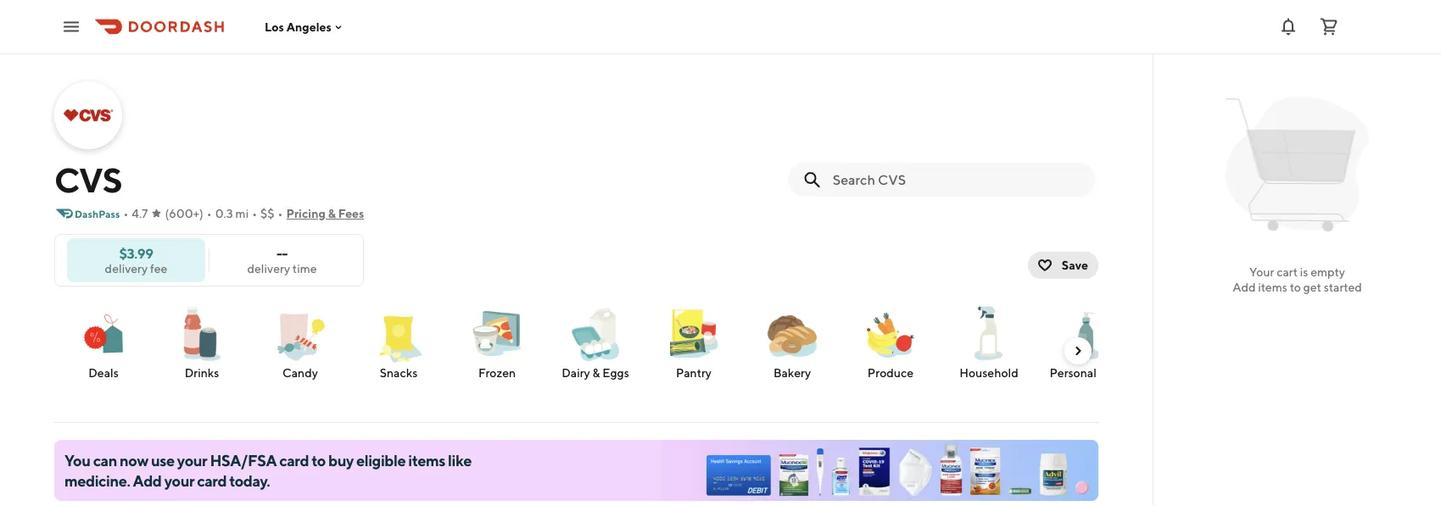 Task type: locate. For each thing, give the bounding box(es) containing it.
& left eggs
[[593, 366, 600, 380]]

0 vertical spatial &
[[328, 207, 336, 221]]

your
[[177, 452, 207, 470], [164, 472, 194, 490]]

1 horizontal spatial card
[[279, 452, 309, 470]]

2 delivery from the left
[[247, 261, 290, 275]]

0 vertical spatial to
[[1291, 281, 1302, 295]]

1 vertical spatial &
[[593, 366, 600, 380]]

items inside you can now use your hsa/fsa card to buy eligible items like medicine. add your card today.
[[409, 452, 445, 470]]

can
[[93, 452, 117, 470]]

1 horizontal spatial to
[[1291, 281, 1302, 295]]

frozen image
[[467, 304, 528, 365]]

0 vertical spatial items
[[1259, 281, 1288, 295]]

• left 0.3
[[207, 207, 212, 221]]

delivery
[[105, 261, 148, 275], [247, 261, 290, 275]]

snacks
[[380, 366, 418, 380]]

los angeles
[[265, 20, 332, 34]]

candy image
[[270, 304, 331, 365]]

0 horizontal spatial delivery
[[105, 261, 148, 275]]

next image
[[1072, 345, 1086, 358]]

pantry link
[[652, 304, 737, 382]]

your down use
[[164, 472, 194, 490]]

personal care image
[[1058, 304, 1119, 365]]

&
[[328, 207, 336, 221], [593, 366, 600, 380]]

household image
[[959, 304, 1020, 365]]

items left like
[[409, 452, 445, 470]]

your right use
[[177, 452, 207, 470]]

dashpass
[[75, 208, 120, 220]]

personal
[[1050, 366, 1097, 380]]

add down now
[[133, 472, 162, 490]]

dairy
[[562, 366, 590, 380]]

items down your
[[1259, 281, 1288, 295]]

1 • from the left
[[123, 207, 128, 221]]

cvs image
[[56, 83, 121, 148]]

empty
[[1311, 265, 1346, 279]]

& left fees
[[328, 207, 336, 221]]

use
[[151, 452, 175, 470]]

1 vertical spatial add
[[133, 472, 162, 490]]

cart
[[1277, 265, 1299, 279]]

los
[[265, 20, 284, 34]]

0 horizontal spatial to
[[312, 452, 326, 470]]

delivery left 'time'
[[247, 261, 290, 275]]

2 - from the left
[[282, 245, 288, 261]]

• 0.3 mi • $$ • pricing & fees
[[207, 207, 365, 221]]

1 horizontal spatial add
[[1233, 281, 1257, 295]]

1 horizontal spatial delivery
[[247, 261, 290, 275]]

1 vertical spatial items
[[409, 452, 445, 470]]

personal care
[[1050, 366, 1126, 380]]

1 horizontal spatial &
[[593, 366, 600, 380]]

•
[[123, 207, 128, 221], [207, 207, 212, 221], [252, 207, 257, 221], [278, 207, 283, 221]]

delivery left fee
[[105, 261, 148, 275]]

bakery link
[[750, 304, 835, 382]]

deals
[[88, 366, 119, 380]]

snacks image
[[368, 304, 429, 365]]

notification bell image
[[1279, 17, 1299, 37]]

eggs
[[603, 366, 630, 380]]

deals image
[[73, 304, 134, 365]]

1 vertical spatial to
[[312, 452, 326, 470]]

card down hsa/fsa
[[197, 472, 227, 490]]

frozen link
[[455, 304, 540, 382]]

eligible
[[356, 452, 406, 470]]

0 horizontal spatial card
[[197, 472, 227, 490]]

time
[[293, 261, 317, 275]]

you can now use your hsa/fsa card to buy eligible items like medicine. add your card today.
[[65, 452, 472, 490]]

to left buy
[[312, 452, 326, 470]]

• right the mi
[[252, 207, 257, 221]]

hsa/fsa
[[210, 452, 277, 470]]

add down your
[[1233, 281, 1257, 295]]

• left 4.7
[[123, 207, 128, 221]]

dairy & eggs
[[562, 366, 630, 380]]

Search CVS search field
[[833, 171, 1082, 189]]

• right $$
[[278, 207, 283, 221]]

0 vertical spatial card
[[279, 452, 309, 470]]

1 horizontal spatial items
[[1259, 281, 1288, 295]]

to left get
[[1291, 281, 1302, 295]]

medicine.
[[65, 472, 130, 490]]

0 vertical spatial your
[[177, 452, 207, 470]]

$$
[[261, 207, 275, 221]]

today.
[[229, 472, 270, 490]]

items
[[1259, 281, 1288, 295], [409, 452, 445, 470]]

empty retail cart image
[[1218, 85, 1378, 244]]

is
[[1301, 265, 1309, 279]]

add
[[1233, 281, 1257, 295], [133, 472, 162, 490]]

card left buy
[[279, 452, 309, 470]]

-
[[277, 245, 282, 261], [282, 245, 288, 261]]

to
[[1291, 281, 1302, 295], [312, 452, 326, 470]]

fee
[[150, 261, 168, 275]]

0 vertical spatial add
[[1233, 281, 1257, 295]]

household link
[[947, 304, 1032, 382]]

your cart is empty add items to get started
[[1233, 265, 1363, 295]]

$3.99 delivery fee
[[105, 245, 168, 275]]

deals link
[[61, 304, 146, 382]]

0 horizontal spatial add
[[133, 472, 162, 490]]

1 delivery from the left
[[105, 261, 148, 275]]

-- delivery time
[[247, 245, 317, 275]]

started
[[1325, 281, 1363, 295]]

0 horizontal spatial items
[[409, 452, 445, 470]]

0 items, open order cart image
[[1320, 17, 1340, 37]]

card
[[279, 452, 309, 470], [197, 472, 227, 490]]

4 • from the left
[[278, 207, 283, 221]]

$3.99
[[119, 245, 153, 261]]



Task type: describe. For each thing, give the bounding box(es) containing it.
(600+)
[[165, 207, 203, 221]]

dairy & eggs image
[[565, 304, 626, 365]]

open menu image
[[61, 17, 81, 37]]

cvs
[[54, 160, 122, 200]]

delivery inside $3.99 delivery fee
[[105, 261, 148, 275]]

personal care link
[[1046, 304, 1130, 382]]

you
[[65, 452, 90, 470]]

los angeles button
[[265, 20, 345, 34]]

get
[[1304, 281, 1322, 295]]

produce
[[868, 366, 914, 380]]

drinks image
[[171, 304, 233, 365]]

add inside your cart is empty add items to get started
[[1233, 281, 1257, 295]]

angeles
[[287, 20, 332, 34]]

delivery inside '-- delivery time'
[[247, 261, 290, 275]]

candy
[[283, 366, 318, 380]]

to inside your cart is empty add items to get started
[[1291, 281, 1302, 295]]

buy
[[328, 452, 354, 470]]

pricing & fees button
[[286, 200, 365, 227]]

bakery
[[774, 366, 811, 380]]

candy link
[[258, 304, 343, 382]]

drinks
[[185, 366, 219, 380]]

pricing
[[286, 207, 326, 221]]

1 vertical spatial your
[[164, 472, 194, 490]]

produce image
[[861, 304, 922, 365]]

produce link
[[849, 304, 934, 382]]

add inside you can now use your hsa/fsa card to buy eligible items like medicine. add your card today.
[[133, 472, 162, 490]]

items inside your cart is empty add items to get started
[[1259, 281, 1288, 295]]

4.7
[[132, 207, 148, 221]]

care
[[1100, 366, 1126, 380]]

your
[[1250, 265, 1275, 279]]

0.3
[[215, 207, 233, 221]]

fees
[[338, 207, 365, 221]]

to inside you can now use your hsa/fsa card to buy eligible items like medicine. add your card today.
[[312, 452, 326, 470]]

0 horizontal spatial &
[[328, 207, 336, 221]]

3 • from the left
[[252, 207, 257, 221]]

save
[[1062, 258, 1089, 272]]

2 • from the left
[[207, 207, 212, 221]]

save button
[[1029, 252, 1099, 279]]

like
[[448, 452, 472, 470]]

dairy & eggs link
[[553, 304, 638, 382]]

snacks link
[[356, 304, 441, 382]]

now
[[120, 452, 148, 470]]

pantry
[[676, 366, 712, 380]]

pantry image
[[664, 304, 725, 365]]

bakery image
[[762, 304, 823, 365]]

1 vertical spatial card
[[197, 472, 227, 490]]

household
[[960, 366, 1019, 380]]

mi
[[236, 207, 249, 221]]

1 - from the left
[[277, 245, 282, 261]]

drinks link
[[160, 304, 244, 382]]

frozen
[[479, 366, 516, 380]]



Task type: vqa. For each thing, say whether or not it's contained in the screenshot.
the $3.99 delivery fee
yes



